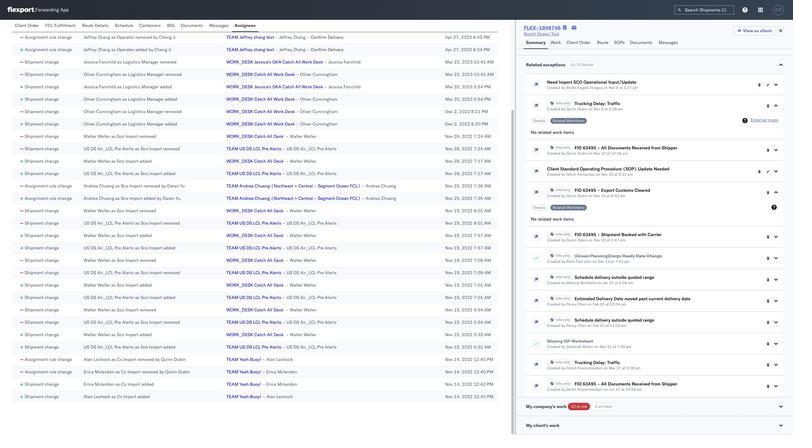Task type: vqa. For each thing, say whether or not it's contained in the screenshot.
14, related to Alan Leshock as Cs Import added
yes



Task type: describe. For each thing, give the bounding box(es) containing it.
5 created from the top
[[548, 193, 561, 198]]

oliver cunningham as logistics manager removed for dec 2, 2022 8:21 pm
[[84, 109, 182, 114]]

4 info only from the top
[[556, 232, 571, 237]]

received for created by quinn dubin on nov 10 at 10:38 am
[[632, 145, 651, 151]]

2 team from the top
[[227, 47, 238, 52]]

4 19, from the top
[[454, 245, 461, 251]]

berthelot
[[581, 281, 597, 285]]

7 team from the top
[[227, 220, 238, 226]]

6 19, from the top
[[454, 270, 461, 276]]

dec 2, 2022 8:21 pm
[[446, 109, 489, 114]]

1 omkar from the left
[[84, 22, 97, 28]]

on left 30
[[589, 238, 593, 242]]

8:52
[[612, 193, 620, 198]]

created by quinn dubin on nov 30 at 2:47 pm
[[548, 238, 626, 242]]

0 horizontal spatial client
[[15, 23, 27, 28]]

7:01 for us ds air_lcl pre alerts
[[474, 295, 484, 300]]

route for route
[[597, 40, 609, 45]]

msgs
[[769, 117, 779, 123]]

missing
[[548, 339, 563, 344]]

4 shipment change from the top
[[25, 96, 59, 102]]

on left jun on the right bottom of page
[[604, 387, 608, 392]]

manual
[[25, 22, 39, 28]]

mélanie
[[567, 281, 580, 285]]

risk
[[581, 404, 588, 409]]

client's
[[534, 423, 549, 428]]

work button
[[549, 37, 565, 49]]

13 team from the top
[[227, 357, 238, 362]]

flex-1846748
[[524, 24, 561, 31]]

8 only from the top
[[564, 317, 571, 322]]

at right "12"
[[611, 259, 615, 264]]

[ocean
[[575, 253, 590, 259]]

jessica's for removed
[[254, 59, 271, 65]]

8 info only from the top
[[556, 317, 571, 322]]

my client's work button
[[517, 416, 794, 435]]

oliver cunningham as logistics manager added for dec 2, 2022 8:20 pm
[[84, 121, 177, 127]]

sops
[[615, 40, 625, 45]]

fcl
[[45, 23, 53, 28]]

omkar savant as operator reassigned by omkar savant
[[84, 22, 192, 28]]

mar 23, 2023 10:41 am for work_desk catch all work desk - oliver cunningham
[[446, 72, 494, 77]]

3 shipment change from the top
[[25, 84, 59, 90]]

us ds air_lcl pre alerts as sco import added for nov 19, 2022 7:57 am
[[84, 245, 176, 251]]

16 shipment change from the top
[[25, 270, 59, 276]]

19 shipment change from the top
[[25, 307, 59, 313]]

fid 63495 - all documents received from shipper for 10:58
[[575, 381, 678, 387]]

documents right bol button
[[181, 23, 203, 28]]

user
[[584, 259, 592, 264]]

4 info from the top
[[556, 232, 563, 237]]

related for trucking delay: traffic
[[553, 118, 566, 123]]

erica mclendon as cs import removed by quinn dubin
[[84, 369, 190, 375]]

team us ds lcl pre alerts - us ds air_lcl pre alerts for nov 19, 2022 7:57 am
[[227, 245, 337, 251]]

nov 25, 2022 7:35 am
[[446, 196, 491, 201]]

current
[[649, 296, 664, 302]]

nov 28, 2022 7:24 am for work_desk catch all desk - walter weller
[[446, 134, 491, 139]]

am right the 10:58
[[637, 387, 642, 392]]

5 info from the top
[[556, 253, 563, 258]]

1 horizontal spatial messages
[[659, 40, 679, 45]]

at right 30
[[607, 238, 611, 242]]

documents right sops button
[[631, 40, 653, 45]]

mar 20, 2023 5:54 pm for work_desk jessica's gka catch all work desk - jessica fairchild
[[446, 84, 491, 90]]

0 vertical spatial documents button
[[178, 20, 207, 32]]

25, for nov 25, 2022 7:35 am
[[454, 196, 461, 201]]

bol
[[167, 23, 176, 28]]

2 work_desk from the top
[[227, 72, 253, 77]]

4 work_desk from the top
[[227, 96, 253, 102]]

nov inside the need import sco operational input/update created by brylle angelo dungca on nov 8 at 1:27 am
[[609, 85, 616, 90]]

4 only from the top
[[564, 232, 571, 237]]

15, for walter weller as sco import added
[[454, 332, 461, 338]]

28, for us ds air_lcl pre alerts as sco import removed
[[454, 146, 461, 152]]

28, for us ds air_lcl pre alerts as sco import added
[[454, 171, 461, 176]]

lcl for nov 15, 2022 5:54 am
[[253, 320, 261, 325]]

as inside button
[[755, 28, 759, 33]]

6 info from the top
[[556, 275, 563, 279]]

team jeffrey zhang test - jeffrey zhang - confirm delivery for jeffrey zhang as operator removed by cheng ji
[[227, 34, 344, 40]]

forwarding app
[[35, 7, 69, 13]]

9 created from the top
[[548, 302, 561, 307]]

app
[[60, 7, 69, 13]]

work_desk catch all work desk - oliver cunningham for mar 20, 2023 5:54 pm
[[227, 96, 338, 102]]

1 vertical spatial date
[[614, 296, 624, 302]]

containers
[[139, 23, 161, 28]]

cs for alan leshock as cs import added
[[117, 394, 122, 400]]

3 team from the top
[[227, 146, 238, 152]]

date
[[682, 296, 691, 302]]

andrea chueng as sco import removed by daren yu
[[84, 183, 185, 189]]

at left 3:38
[[623, 366, 626, 371]]

6 info only from the top
[[556, 275, 571, 279]]

am up 7:46
[[622, 323, 627, 328]]

2 19, from the top
[[454, 220, 461, 226]]

feb for delivery
[[593, 302, 600, 307]]

3 info only from the top
[[556, 188, 571, 192]]

assignment rule change for jeffrey zhang as operator added by cheng ji
[[25, 47, 72, 52]]

11 work_desk from the top
[[227, 258, 253, 263]]

erica mclendon as cs import added
[[84, 382, 154, 387]]

5 19, from the top
[[454, 258, 461, 263]]

schedule inside button
[[115, 23, 133, 28]]

jessica fairchild as logistics manager added
[[84, 84, 172, 90]]

assignment rule change for andrea chueng as sco import added by daren yu
[[25, 196, 72, 201]]

assignees button
[[232, 20, 258, 32]]

2 vertical spatial dec
[[598, 259, 605, 264]]

mar for jessica fairchild as logistics manager removed
[[446, 59, 453, 65]]

team us ds lcl pre alerts - us ds air_lcl pre alerts for nov 15, 2022 5:54 am
[[227, 320, 337, 325]]

catch for nov 19, 2022 8:01 am
[[254, 208, 266, 214]]

8:20
[[471, 121, 481, 127]]

trucking delay: traffic for dubin
[[575, 101, 621, 106]]

14 work_desk from the top
[[227, 332, 253, 338]]

am down customs
[[621, 193, 626, 198]]

on up operating
[[589, 151, 593, 156]]

2 shipment change from the top
[[25, 72, 59, 77]]

12:40 for alan leshock as cs import removed by quinn dubin
[[474, 357, 486, 362]]

14 team from the top
[[227, 369, 238, 375]]

fulfillment
[[54, 23, 76, 28]]

remi
[[567, 259, 575, 264]]

10 work_desk from the top
[[227, 233, 253, 238]]

1 info only from the top
[[556, 101, 571, 105]]

nov inside the 'client standard operating procedure (sop) update needed created by glenn fernandez on nov 10 at 5:31 pm'
[[602, 172, 608, 177]]

6 work_desk from the top
[[227, 121, 253, 127]]

0 horizontal spatial 8
[[602, 107, 604, 111]]

lcl for nov 19, 2022 7:01 am
[[253, 295, 261, 300]]

7 info from the top
[[556, 296, 563, 301]]

oliver cunningham as logistics manager added for mar 20, 2023 5:54 pm
[[84, 96, 177, 102]]

6 created from the top
[[548, 238, 561, 242]]

8:42
[[473, 34, 483, 40]]

14, for alan leshock as cs import added
[[454, 394, 461, 400]]

5 only from the top
[[564, 253, 571, 258]]

gka for jessica fairchild as logistics manager removed
[[273, 59, 282, 65]]

1 vertical spatial delivery
[[665, 296, 681, 302]]

2 on track
[[595, 404, 612, 409]]

2 info from the top
[[556, 145, 563, 150]]

1 only from the top
[[564, 101, 571, 105]]

ready
[[623, 253, 635, 259]]

brylle
[[567, 85, 577, 90]]

mar inside missing isf worksheet created by zedekiah brown on mar 21 at 7:46 pm
[[600, 344, 607, 349]]

operator for added
[[117, 47, 134, 52]]

my client's work
[[526, 423, 560, 428]]

os
[[776, 7, 782, 12]]

worksheet
[[572, 339, 594, 344]]

assignees
[[235, 23, 256, 28]]

9 info from the top
[[556, 360, 563, 365]]

63495 for 30
[[583, 232, 597, 237]]

quinn for fid 63495 - all documents received from shipper
[[567, 151, 577, 156]]

work_desk catch all work desk - oliver cunningham for dec 2, 2022 8:21 pm
[[227, 109, 338, 114]]

at inside missing isf worksheet created by zedekiah brown on mar 21 at 7:46 pm
[[613, 344, 617, 349]]

fid for 15
[[575, 188, 582, 193]]

22 shipment change from the top
[[25, 344, 59, 350]]

13 created from the top
[[548, 387, 561, 392]]

7 work_desk from the top
[[227, 134, 253, 139]]

delivery coordination(2)
[[227, 22, 277, 28]]

23, for work_desk catch all work desk - oliver cunningham
[[454, 72, 461, 77]]

work_desk catch all desk - walter weller for nov 28, 2022 7:17 am
[[227, 158, 316, 164]]

on down 21
[[604, 366, 608, 371]]

7:36
[[474, 183, 484, 189]]

jun
[[609, 387, 615, 392]]

30
[[602, 238, 606, 242]]

1 work_desk from the top
[[227, 59, 253, 65]]

13 work_desk from the top
[[227, 307, 253, 313]]

on right the 2 at bottom
[[599, 404, 603, 409]]

10 right jan
[[610, 281, 614, 285]]

related workitems for fid 63495 - export customs cleared
[[553, 205, 585, 210]]

range for created by penny chen on feb 20 at 12:04 am
[[643, 317, 655, 323]]

at left 10:38
[[607, 151, 611, 156]]

operational
[[584, 79, 608, 85]]

3 5:54 from the top
[[474, 307, 484, 313]]

on inside missing isf worksheet created by zedekiah brown on mar 21 at 7:46 pm
[[595, 344, 599, 349]]

15, for us ds air_lcl pre alerts as sco import removed
[[454, 320, 461, 325]]

10:58
[[626, 387, 636, 392]]

nov 28, 2022 7:24 am for team us ds lcl pre alerts - us ds air_lcl pre alerts
[[446, 146, 491, 152]]

by inside missing isf worksheet created by zedekiah brown on mar 21 at 7:46 pm
[[562, 344, 566, 349]]

10 team from the top
[[227, 295, 238, 300]]

mar for oliver cunningham as logistics manager removed
[[446, 72, 453, 77]]

3 only from the top
[[564, 188, 571, 192]]

order for the left client order button
[[28, 23, 39, 28]]

test inside 'link'
[[552, 31, 560, 37]]

11 shipment change from the top
[[25, 208, 59, 214]]

containers button
[[137, 20, 165, 32]]

5 shipment change from the top
[[25, 109, 59, 114]]

21 shipment change from the top
[[25, 332, 59, 338]]

pm down fid 63495 - shipment booked with carrier
[[621, 238, 626, 242]]

7 created from the top
[[548, 259, 561, 264]]

9 team from the top
[[227, 270, 238, 276]]

1 vertical spatial test
[[576, 259, 583, 264]]

alan leshock as cs import removed by quinn dubin
[[84, 357, 186, 362]]

fernandez
[[578, 172, 595, 177]]

12 team from the top
[[227, 344, 238, 350]]

2 savant from the left
[[179, 22, 192, 28]]

trucking delay: traffic for khemchandani
[[575, 360, 621, 366]]

12 created from the top
[[548, 366, 561, 371]]

12
[[606, 259, 611, 264]]

14, for erica mclendon as cs import added
[[454, 382, 461, 387]]

1 horizontal spatial date
[[636, 253, 646, 259]]

on down estimated
[[588, 302, 592, 307]]

12 work_desk from the top
[[227, 282, 253, 288]]

fid for 10
[[575, 145, 582, 151]]

2 omkar from the left
[[165, 22, 178, 28]]

cheng for jeffrey zhang as operator removed by cheng ji
[[159, 34, 172, 40]]

at left 2:08
[[615, 281, 619, 285]]

external msgs button
[[751, 117, 779, 123]]

dec for dec 2, 2022 8:21 pm
[[446, 109, 453, 114]]

details for trucking delay: traffic
[[534, 118, 546, 123]]

pm right 3:38
[[636, 366, 641, 371]]

nov 25, 2022 7:36 am
[[446, 183, 491, 189]]

0 horizontal spatial messages
[[209, 23, 229, 28]]

21
[[608, 344, 612, 349]]

nov 15, 2022 5:32 am for team us ds lcl pre alerts - us ds air_lcl pre alerts
[[446, 344, 491, 350]]

ocean for nov 25, 2022 7:35 am
[[336, 196, 349, 201]]

at inside the need import sco operational input/update created by brylle angelo dungca on nov 8 at 1:27 am
[[620, 85, 623, 90]]

7 19, from the top
[[454, 282, 461, 288]]

8 created from the top
[[548, 281, 561, 285]]

missing isf worksheet created by zedekiah brown on mar 21 at 7:46 pm
[[548, 339, 632, 349]]

quoted for created by mélanie berthelot on jan 10 at 2:08 am
[[628, 275, 642, 280]]

nov 15, 2022 5:32 am for work_desk catch all desk - walter weller
[[446, 332, 491, 338]]

team us ds lcl pre alerts - us ds air_lcl pre alerts for nov 28, 2022 7:24 am
[[227, 146, 337, 152]]

27, for apr 27, 2023 8:24 pm
[[454, 47, 460, 52]]

gka for jessica fairchild as logistics manager added
[[273, 84, 282, 90]]

documents up 10:38
[[608, 145, 631, 151]]

jeffrey zhang as operator added by cheng ji
[[84, 47, 171, 52]]

us ds air_lcl pre alerts as sco import removed for nov 28, 2022 7:24 am
[[84, 146, 180, 152]]

booked
[[622, 232, 637, 237]]

5 info only from the top
[[556, 253, 571, 258]]

10:41 for jessica fairchild
[[474, 59, 486, 65]]

18 shipment change from the top
[[25, 295, 59, 300]]

team yeah buoy! - alan leshock for alan leshock as cs import removed by quinn dubin
[[227, 357, 293, 362]]

route details
[[82, 23, 109, 28]]

1 team from the top
[[227, 34, 238, 40]]

client
[[761, 28, 772, 33]]

apr 27, 2023 8:42 pm
[[446, 34, 490, 40]]

cleared
[[635, 188, 651, 193]]

7:53
[[616, 259, 624, 264]]

5 work_desk from the top
[[227, 109, 253, 114]]

24 shipment change from the top
[[25, 394, 59, 400]]

3 created from the top
[[548, 151, 561, 156]]

quoted for created by penny chen on feb 20 at 12:04 am
[[628, 317, 642, 323]]

17 shipment change from the top
[[25, 282, 59, 288]]

us ds air_lcl pre alerts as sco import added for nov 28, 2022 7:17 am
[[84, 171, 176, 176]]

my company's work
[[526, 404, 567, 410]]

documents up jun on the right bottom of page
[[608, 381, 631, 387]]

related exceptions
[[526, 62, 566, 68]]

2023 for jessica fairchild as logistics manager added
[[462, 84, 473, 90]]

reassigned
[[137, 22, 158, 28]]

forwarding app link
[[7, 7, 69, 13]]

work_desk catch all desk - walter weller for nov 19, 2022 8:01 am
[[227, 208, 316, 214]]

15 team from the top
[[227, 382, 238, 387]]

am right 2:08
[[629, 281, 634, 285]]

1 vertical spatial documents button
[[628, 37, 657, 49]]

6 only from the top
[[564, 275, 571, 279]]

4 team from the top
[[227, 171, 238, 176]]

2:47
[[612, 238, 620, 242]]

work inside my client's work "button"
[[550, 423, 560, 428]]

7:46
[[618, 344, 626, 349]]

jessica's for added
[[254, 84, 271, 90]]

catch for nov 19, 2022 7:01 am
[[254, 282, 266, 288]]

on left jan
[[598, 281, 602, 285]]

11 team from the top
[[227, 320, 238, 325]]

created by remi test user on dec 12 at 7:53 pm
[[548, 259, 630, 264]]

(northeast for andrea chueng as sco import added by daren yu
[[271, 196, 294, 201]]

created by mélanie berthelot on jan 10 at 2:08 am
[[548, 281, 634, 285]]

at left the 10:58
[[622, 387, 625, 392]]

5:54 for us
[[474, 320, 484, 325]]

6 shipment change from the top
[[25, 121, 59, 127]]

1 vertical spatial messages button
[[657, 37, 682, 49]]

estimated
[[575, 296, 596, 302]]

planning]cargo
[[591, 253, 622, 259]]

10 left 'risk'
[[572, 404, 576, 409]]

9:39
[[609, 107, 617, 111]]

track
[[604, 404, 612, 409]]

with
[[638, 232, 647, 237]]

ji for jeffrey zhang as operator removed by cheng ji
[[173, 34, 176, 40]]

0 vertical spatial related
[[526, 62, 542, 68]]

flexport. image
[[7, 7, 35, 13]]

on left 15
[[589, 193, 593, 198]]

cs for erica mclendon as cs import added
[[121, 382, 126, 387]]

assignment for andrea chueng as sco import added by daren yu
[[25, 196, 48, 201]]

order for client order button to the bottom
[[580, 40, 591, 45]]

nov 19, 2022 8:01 am for team us ds lcl pre alerts - us ds air_lcl pre alerts
[[446, 220, 491, 226]]

0 horizontal spatial messages button
[[207, 20, 232, 32]]

apr 27, 2023 8:24 pm
[[446, 47, 490, 52]]

view as client
[[744, 28, 772, 33]]

8:24
[[473, 47, 483, 52]]

+ for andrea chueng as sco import added by daren yu
[[295, 196, 297, 201]]

no related work items for fid 63495 - export customs cleared
[[531, 216, 574, 222]]

3 info from the top
[[556, 188, 563, 192]]

1 savant from the left
[[98, 22, 111, 28]]

flex-
[[524, 24, 540, 31]]

external msgs
[[751, 117, 779, 123]]

9 info only from the top
[[556, 360, 571, 365]]

10 left 10:38
[[602, 151, 606, 156]]

3 work_desk from the top
[[227, 84, 253, 90]]

dungca
[[590, 85, 603, 90]]

1 info from the top
[[556, 101, 563, 105]]

9 shipment change from the top
[[25, 158, 59, 164]]

7 info only from the top
[[556, 296, 571, 301]]

11/13 active
[[571, 62, 594, 67]]

+ for andrea chueng as sco import removed by daren yu
[[295, 183, 297, 189]]

zedekiah
[[567, 344, 582, 349]]

2023 for jeffrey zhang as operator added by cheng ji
[[462, 47, 472, 52]]

8 shipment change from the top
[[25, 146, 59, 152]]

10 info from the top
[[556, 381, 563, 386]]

shipper for created by girish khemchandani on jun 27 at 10:58 am
[[662, 381, 678, 387]]

exceptions
[[543, 62, 566, 68]]

23 shipment change from the top
[[25, 382, 59, 387]]

8 work_desk from the top
[[227, 158, 253, 164]]

delay: for nov
[[594, 101, 606, 106]]

1 shipment change from the top
[[25, 59, 59, 65]]

7 only from the top
[[564, 296, 571, 301]]

9 only from the top
[[564, 360, 571, 365]]

all for nov 19, 2022 7:09 am
[[267, 258, 273, 263]]

1 vertical spatial client order button
[[565, 37, 595, 49]]

related for trucking delay: traffic
[[538, 130, 552, 135]]

work_desk catch all desk - walter weller for nov 15, 2022 5:32 am
[[227, 332, 316, 338]]

coordination(2)
[[244, 22, 277, 28]]

assignment for jeffrey zhang as operator added by cheng ji
[[25, 47, 48, 52]]

os button
[[772, 3, 786, 17]]



Task type: locate. For each thing, give the bounding box(es) containing it.
0 vertical spatial feb
[[593, 302, 600, 307]]

work_desk catch all desk - walter weller
[[227, 134, 316, 139], [227, 158, 316, 164], [227, 208, 316, 214], [227, 233, 316, 238], [227, 258, 316, 263], [227, 282, 316, 288], [227, 307, 316, 313], [227, 332, 316, 338]]

1 7:24 from the top
[[474, 134, 484, 139]]

glenn
[[567, 172, 577, 177]]

20 down jan
[[600, 302, 605, 307]]

0 vertical spatial 12:04
[[610, 302, 621, 307]]

2023 for oliver cunningham as logistics manager removed
[[462, 72, 473, 77]]

2 created from the top
[[548, 107, 561, 111]]

6 team from the top
[[227, 196, 238, 201]]

schedule up berthelot
[[575, 275, 594, 280]]

1 vertical spatial nov 19, 2022 7:57 am
[[446, 245, 491, 251]]

order left route button
[[580, 40, 591, 45]]

1 mar 23, 2023 10:41 am from the top
[[446, 59, 494, 65]]

central for andrea chueng as sco import added by daren yu
[[299, 196, 313, 201]]

my left company's
[[526, 404, 533, 410]]

0 vertical spatial cheng
[[159, 34, 172, 40]]

my inside "button"
[[526, 423, 533, 428]]

0 horizontal spatial client order
[[15, 23, 39, 28]]

client down the flexport. image
[[15, 23, 27, 28]]

5:31
[[619, 172, 627, 177]]

pm inside missing isf worksheet created by zedekiah brown on mar 21 at 7:46 pm
[[627, 344, 632, 349]]

1 assignment from the top
[[25, 34, 48, 40]]

3 work_desk catch all work desk - oliver cunningham from the top
[[227, 109, 338, 114]]

my for my company's work
[[526, 404, 533, 410]]

delivery up jan
[[595, 275, 611, 280]]

1:27
[[624, 85, 632, 90]]

2 only from the top
[[564, 145, 571, 150]]

10:41 for oliver cunningham
[[474, 72, 486, 77]]

3 19, from the top
[[454, 233, 461, 238]]

am right 9:39
[[618, 107, 623, 111]]

only up created by girish khemchandani on jun 27 at 10:58 am
[[564, 381, 571, 386]]

fid 63495 - all documents received from shipper for 10:38
[[575, 145, 678, 151]]

1 horizontal spatial client order
[[567, 40, 591, 45]]

0 vertical spatial details
[[95, 23, 109, 28]]

1 vertical spatial no related work items
[[531, 216, 574, 222]]

1 horizontal spatial test
[[576, 259, 583, 264]]

traffic up 9:39
[[608, 101, 621, 106]]

fid 63495 - all documents received from shipper up the 10:58
[[575, 381, 678, 387]]

12:04 for date
[[610, 302, 621, 307]]

cs up erica mclendon as cs import removed by quinn dubin
[[117, 357, 122, 362]]

on up worksheet
[[588, 323, 592, 328]]

0 vertical spatial mar 20, 2023 5:54 pm
[[446, 84, 491, 90]]

0 vertical spatial delivery
[[595, 275, 611, 280]]

4 us ds air_lcl pre alerts as sco import removed from the top
[[84, 320, 180, 325]]

trucking up created by quinn dubin on nov 8 at 9:39 am
[[575, 101, 593, 106]]

4 63495 from the top
[[583, 381, 597, 387]]

nov 14, 2022 12:40 pm for erica mclendon as cs import removed by quinn dubin
[[446, 369, 494, 375]]

2 walter weller as sco import removed from the top
[[84, 208, 156, 214]]

confirm for apr 27, 2023 8:24 pm
[[311, 47, 327, 52]]

2 khemchandani from the top
[[578, 387, 603, 392]]

client order button up "11/13 active"
[[565, 37, 595, 49]]

1 vertical spatial traffic
[[608, 360, 621, 366]]

chueng
[[99, 183, 114, 189], [255, 183, 270, 189], [381, 183, 396, 189], [99, 196, 114, 201], [255, 196, 270, 201], [381, 196, 396, 201]]

2 25, from the top
[[454, 196, 461, 201]]

desk
[[313, 59, 323, 65], [285, 72, 295, 77], [313, 84, 323, 90], [285, 96, 295, 102], [285, 109, 295, 114], [285, 121, 295, 127], [274, 134, 284, 139], [274, 158, 284, 164], [274, 208, 284, 214], [274, 233, 284, 238], [274, 258, 284, 263], [274, 282, 284, 288], [274, 307, 284, 313], [274, 332, 284, 338]]

1 vertical spatial received
[[632, 381, 651, 387]]

1 vertical spatial chen
[[578, 323, 587, 328]]

delivery for 12:04
[[595, 317, 611, 323]]

0 vertical spatial order
[[28, 23, 39, 28]]

info only up standard
[[556, 145, 571, 150]]

omkar right containers button
[[165, 22, 178, 28]]

5:32 for us ds air_lcl pre alerts
[[474, 344, 484, 350]]

27 right jun on the right bottom of page
[[616, 387, 621, 392]]

1 horizontal spatial order
[[580, 40, 591, 45]]

items for fid 63495 - export customs cleared
[[564, 216, 574, 222]]

items up created by quinn dubin on nov 30 at 2:47 pm
[[564, 216, 574, 222]]

delay: up created by quinn dubin on nov 8 at 9:39 am
[[594, 101, 606, 106]]

1 received from the top
[[632, 145, 651, 151]]

0 vertical spatial confirm
[[311, 34, 327, 40]]

2, for dec 2, 2022 8:21 pm
[[454, 109, 458, 114]]

pm inside the 'client standard operating procedure (sop) update needed created by glenn fernandez on nov 10 at 5:31 pm'
[[628, 172, 633, 177]]

1 vertical spatial gka
[[273, 84, 282, 90]]

at right 21
[[613, 344, 617, 349]]

7:01 for walter weller
[[474, 282, 484, 288]]

flex-1846748 link
[[524, 24, 561, 31]]

0 vertical spatial details button
[[531, 118, 548, 124]]

nov 19, 2022 8:01 am
[[446, 208, 491, 214], [446, 220, 491, 226]]

leshock
[[94, 357, 110, 362], [277, 357, 293, 362], [94, 394, 110, 400], [277, 394, 293, 400]]

work_desk catch all work desk - oliver cunningham for dec 2, 2022 8:20 pm
[[227, 121, 338, 127]]

12 shipment change from the top
[[25, 220, 59, 226]]

1 items from the top
[[564, 130, 574, 135]]

client inside the 'client standard operating procedure (sop) update needed created by glenn fernandez on nov 10 at 5:31 pm'
[[548, 166, 560, 172]]

penny
[[567, 302, 577, 307], [567, 323, 577, 328]]

trucking up "created by girish khemchandani on mar 27 at 3:38 pm"
[[575, 360, 593, 366]]

8 19, from the top
[[454, 295, 461, 300]]

am right 10:38
[[623, 151, 628, 156]]

fcl) for nov 25, 2022 7:35 am
[[350, 196, 361, 201]]

2 delay: from the top
[[594, 360, 606, 366]]

1 fcl) from the top
[[350, 183, 361, 189]]

fid 63495 - shipment booked with carrier
[[575, 232, 662, 237]]

1 vertical spatial team yeah buoy! - alan leshock
[[227, 394, 293, 400]]

1 vertical spatial schedule delivery outside quoted range
[[575, 317, 655, 323]]

schedule button
[[113, 20, 137, 32]]

gka
[[273, 59, 282, 65], [273, 84, 282, 90]]

at inside the 'client standard operating procedure (sop) update needed created by glenn fernandez on nov 10 at 5:31 pm'
[[615, 172, 618, 177]]

1 vertical spatial zhang
[[254, 47, 266, 52]]

weller
[[98, 134, 110, 139], [304, 134, 316, 139], [98, 158, 110, 164], [304, 158, 316, 164], [98, 208, 110, 214], [304, 208, 316, 214], [98, 233, 110, 238], [304, 233, 316, 238], [98, 258, 110, 263], [304, 258, 316, 263], [98, 282, 110, 288], [304, 282, 316, 288], [98, 307, 110, 313], [304, 307, 316, 313], [98, 332, 110, 338], [304, 332, 316, 338]]

63495 for 10
[[583, 145, 597, 151]]

only
[[564, 101, 571, 105], [564, 145, 571, 150], [564, 188, 571, 192], [564, 232, 571, 237], [564, 253, 571, 258], [564, 275, 571, 279], [564, 296, 571, 301], [564, 317, 571, 322], [564, 360, 571, 365], [564, 381, 571, 386]]

23, for work_desk jessica's gka catch all work desk - jessica fairchild
[[454, 59, 461, 65]]

by inside the need import sco operational input/update created by brylle angelo dungca on nov 8 at 1:27 am
[[562, 85, 566, 90]]

1 horizontal spatial messages button
[[657, 37, 682, 49]]

25, up nov 25, 2022 7:35 am
[[454, 183, 461, 189]]

shipper
[[662, 145, 678, 151], [662, 381, 678, 387]]

3 63495 from the top
[[583, 232, 597, 237]]

2 12:40 from the top
[[474, 369, 486, 375]]

apr for apr 27, 2023 8:24 pm
[[446, 47, 453, 52]]

1 vertical spatial 8
[[602, 107, 604, 111]]

2023
[[462, 34, 472, 40], [462, 47, 472, 52], [462, 59, 473, 65], [462, 72, 473, 77], [462, 84, 473, 90], [462, 96, 473, 102]]

workitems down created by quinn dubin on nov 15 at 8:52 am
[[567, 205, 585, 210]]

1 vertical spatial team andrea chueng (northeast + central - segment ocean fcl) - andrea chueng
[[227, 196, 396, 201]]

1 vertical spatial 20
[[600, 323, 605, 328]]

0 horizontal spatial client order button
[[12, 20, 43, 32]]

created inside the 'client standard operating procedure (sop) update needed created by glenn fernandez on nov 10 at 5:31 pm'
[[548, 172, 561, 177]]

6 assignment rule change from the top
[[25, 369, 72, 375]]

4 yeah from the top
[[240, 394, 249, 400]]

at right 15
[[607, 193, 611, 198]]

7:57 for walter weller
[[474, 233, 484, 238]]

delivery for 2:08
[[595, 275, 611, 280]]

schedule for created by mélanie berthelot on jan 10 at 2:08 am
[[575, 275, 594, 280]]

0 vertical spatial chen
[[578, 302, 587, 307]]

nov 19, 2022 7:09 am
[[446, 258, 491, 263], [446, 270, 491, 276]]

1 vertical spatial nov 15, 2022 5:32 am
[[446, 344, 491, 350]]

rule for andrea chueng as sco import added by daren yu
[[49, 196, 57, 201]]

2 8:01 from the top
[[474, 220, 484, 226]]

0 vertical spatial messages button
[[207, 20, 232, 32]]

bosch ocean test
[[524, 31, 560, 37]]

1 apr from the top
[[446, 34, 453, 40]]

0 vertical spatial ji
[[173, 34, 176, 40]]

operator up jeffrey zhang as operator removed by cheng ji at the top left of page
[[118, 22, 135, 28]]

client
[[15, 23, 27, 28], [567, 40, 579, 45], [548, 166, 560, 172]]

5 team us ds lcl pre alerts - us ds air_lcl pre alerts from the top
[[227, 270, 337, 276]]

4 lcl from the top
[[253, 245, 261, 251]]

3 yeah from the top
[[240, 382, 249, 387]]

2 vertical spatial schedule
[[575, 317, 594, 323]]

on inside the need import sco operational input/update created by brylle angelo dungca on nov 8 at 1:27 am
[[604, 85, 608, 90]]

traffic for 8
[[608, 101, 621, 106]]

shipper for created by quinn dubin on nov 10 at 10:38 am
[[662, 145, 678, 151]]

0 vertical spatial 7:09
[[474, 258, 484, 263]]

am down moved
[[622, 302, 627, 307]]

1 horizontal spatial 8
[[617, 85, 619, 90]]

1 vertical spatial dec
[[446, 121, 453, 127]]

1 walter weller as sco import removed from the top
[[84, 134, 156, 139]]

apr down "apr 27, 2023 8:42 pm"
[[446, 47, 453, 52]]

created inside the need import sco operational input/update created by brylle angelo dungca on nov 8 at 1:27 am
[[548, 85, 561, 90]]

only down mélanie
[[564, 296, 571, 301]]

1 horizontal spatial client
[[548, 166, 560, 172]]

1 vertical spatial (northeast
[[271, 196, 294, 201]]

client order for the left client order button
[[15, 23, 39, 28]]

4 14, from the top
[[454, 394, 461, 400]]

1 vertical spatial confirm
[[311, 47, 327, 52]]

sops button
[[612, 37, 628, 49]]

penny up isf
[[567, 323, 577, 328]]

daren for andrea chueng as sco import removed by daren yu
[[167, 183, 179, 189]]

1 vertical spatial 7:24
[[474, 146, 484, 152]]

apr
[[446, 34, 453, 40], [446, 47, 453, 52]]

63495 up created by quinn dubin on nov 10 at 10:38 am
[[583, 145, 597, 151]]

mar for jessica fairchild as logistics manager added
[[446, 84, 453, 90]]

assignment rule change for jeffrey zhang as operator removed by cheng ji
[[25, 34, 72, 40]]

fid 63495 - all documents received from shipper
[[575, 145, 678, 151], [575, 381, 678, 387]]

operating
[[580, 166, 600, 172]]

2 nov 19, 2022 7:57 am from the top
[[446, 245, 491, 251]]

yeah for erica mclendon as cs import removed by quinn dubin
[[240, 369, 249, 375]]

3 15, from the top
[[454, 332, 461, 338]]

cs
[[117, 357, 122, 362], [121, 369, 126, 375], [121, 382, 126, 387], [117, 394, 122, 400]]

1 nov 14, 2022 12:40 pm from the top
[[446, 357, 494, 362]]

2 vertical spatial delivery
[[595, 317, 611, 323]]

test
[[267, 34, 274, 40], [267, 47, 274, 52]]

catch for nov 15, 2022 5:54 am
[[254, 307, 266, 313]]

route details button
[[80, 20, 113, 32]]

team yeah buoy! - alan leshock for alan leshock as cs import added
[[227, 394, 293, 400]]

1 vertical spatial related workitems
[[553, 205, 585, 210]]

15, for walter weller as sco import removed
[[454, 307, 461, 313]]

work_desk catch all desk - walter weller for nov 19, 2022 7:09 am
[[227, 258, 316, 263]]

documents button right sops
[[628, 37, 657, 49]]

1 vertical spatial work_desk jessica's gka catch all work desk - jessica fairchild
[[227, 84, 361, 90]]

0 horizontal spatial savant
[[98, 22, 111, 28]]

20 for delivery
[[600, 323, 605, 328]]

workitems for fid
[[567, 205, 585, 210]]

nov 14, 2022 12:40 pm for alan leshock as cs import added
[[446, 394, 494, 400]]

lcl for nov 28, 2022 7:17 am
[[253, 171, 261, 176]]

jeffrey
[[84, 34, 97, 40], [240, 34, 253, 40], [279, 34, 292, 40], [84, 47, 97, 52], [240, 47, 253, 52], [279, 47, 292, 52]]

1 vertical spatial nov 19, 2022 8:01 am
[[446, 220, 491, 226]]

team yeah buoy! - erica mclendon for erica mclendon as cs import removed by quinn dubin
[[227, 369, 297, 375]]

1 7:09 from the top
[[474, 258, 484, 263]]

trucking delay: traffic
[[575, 101, 621, 106], [575, 360, 621, 366]]

0 vertical spatial 8:01
[[474, 208, 484, 214]]

work inside button
[[551, 40, 561, 45]]

on down dungca
[[589, 107, 593, 111]]

1 central from the top
[[299, 183, 313, 189]]

10 created from the top
[[548, 323, 561, 328]]

1846748
[[540, 24, 561, 31]]

4 5:54 from the top
[[474, 320, 484, 325]]

1 vertical spatial no
[[531, 216, 537, 222]]

us
[[84, 146, 89, 152], [240, 146, 245, 152], [287, 146, 292, 152], [84, 171, 89, 176], [240, 171, 245, 176], [287, 171, 292, 176], [84, 220, 89, 226], [240, 220, 245, 226], [287, 220, 292, 226], [84, 245, 89, 251], [240, 245, 245, 251], [287, 245, 292, 251], [84, 270, 89, 276], [240, 270, 245, 276], [287, 270, 292, 276], [84, 295, 89, 300], [240, 295, 245, 300], [287, 295, 292, 300], [84, 320, 89, 325], [240, 320, 245, 325], [287, 320, 292, 325], [84, 344, 89, 350], [240, 344, 245, 350], [287, 344, 292, 350]]

walter weller as sco import added for nov 28, 2022 7:17 am
[[84, 158, 152, 164]]

work_desk jessica's gka catch all work desk - jessica fairchild
[[227, 59, 361, 65], [227, 84, 361, 90]]

nov 19, 2022 7:01 am for work_desk catch all desk - walter weller
[[446, 282, 491, 288]]

cs for erica mclendon as cs import removed by quinn dubin
[[121, 369, 126, 375]]

penny down estimated
[[567, 302, 577, 307]]

assignment for jeffrey zhang as operator removed by cheng ji
[[25, 34, 48, 40]]

at left 5:31
[[615, 172, 618, 177]]

on right dungca
[[604, 85, 608, 90]]

client order down the flexport. image
[[15, 23, 39, 28]]

yu for andrea chueng as sco import added by daren yu
[[176, 196, 181, 201]]

14,
[[454, 357, 461, 362], [454, 369, 461, 375], [454, 382, 461, 387], [454, 394, 461, 400]]

all for dec 2, 2022 8:21 pm
[[267, 109, 273, 114]]

workitems
[[567, 118, 585, 123], [567, 205, 585, 210]]

on right brown
[[595, 344, 599, 349]]

2 quoted from the top
[[628, 317, 642, 323]]

fid up created by quinn dubin on nov 30 at 2:47 pm
[[575, 232, 582, 237]]

girish for fid
[[567, 387, 577, 392]]

related workitems button for trucking
[[551, 118, 588, 124]]

12:04 down the estimated delivery date moved past current delivery date
[[610, 302, 621, 307]]

1 team us ds lcl pre alerts - us ds air_lcl pre alerts from the top
[[227, 146, 337, 152]]

0 vertical spatial daren
[[167, 183, 179, 189]]

0 vertical spatial traffic
[[608, 101, 621, 106]]

assignment rule change for andrea chueng as sco import removed by daren yu
[[25, 183, 72, 189]]

order left fcl
[[28, 23, 39, 28]]

8 team from the top
[[227, 245, 238, 251]]

1 20, from the top
[[454, 84, 461, 90]]

all for nov 15, 2022 5:32 am
[[267, 332, 273, 338]]

12:40 for erica mclendon as cs import removed by quinn dubin
[[474, 369, 486, 375]]

1 19, from the top
[[454, 208, 461, 214]]

4 28, from the top
[[454, 171, 461, 176]]

1 vertical spatial 27
[[616, 387, 621, 392]]

quinn for trucking delay: traffic
[[567, 107, 577, 111]]

moved
[[625, 296, 638, 302]]

my left "client's"
[[526, 423, 533, 428]]

savant right bol button
[[179, 22, 192, 28]]

nov 19, 2022 7:57 am
[[446, 233, 491, 238], [446, 245, 491, 251]]

15 shipment change from the top
[[25, 258, 59, 263]]

chen up worksheet
[[578, 323, 587, 328]]

schedule delivery outside quoted range up 2:08
[[575, 275, 655, 280]]

7 shipment change from the top
[[25, 134, 59, 139]]

am inside the need import sco operational input/update created by brylle angelo dungca on nov 8 at 1:27 am
[[633, 85, 638, 90]]

nov 19, 2022 7:01 am for team us ds lcl pre alerts - us ds air_lcl pre alerts
[[446, 295, 491, 300]]

1 vertical spatial trucking
[[575, 360, 593, 366]]

23,
[[454, 59, 461, 65], [454, 72, 461, 77]]

19,
[[454, 208, 461, 214], [454, 220, 461, 226], [454, 233, 461, 238], [454, 245, 461, 251], [454, 258, 461, 263], [454, 270, 461, 276], [454, 282, 461, 288], [454, 295, 461, 300]]

messages button
[[207, 20, 232, 32], [657, 37, 682, 49]]

all for mar 23, 2023 10:41 am
[[267, 72, 273, 77]]

assignment rule change for erica mclendon as cs import removed by quinn dubin
[[25, 369, 72, 375]]

1 fid 63495 - all documents received from shipper from the top
[[575, 145, 678, 151]]

1 vertical spatial client
[[567, 40, 579, 45]]

0 vertical spatial team yeah buoy! - alan leshock
[[227, 357, 293, 362]]

2 20 from the top
[[600, 323, 605, 328]]

fcl fulfillment button
[[43, 20, 80, 32]]

2:08
[[620, 281, 628, 285]]

7:57 for us ds air_lcl pre alerts
[[474, 245, 484, 251]]

1 vertical spatial girish
[[567, 387, 577, 392]]

fid for 27
[[575, 381, 582, 387]]

0 vertical spatial (northeast
[[271, 183, 294, 189]]

team us ds lcl pre alerts - us ds air_lcl pre alerts
[[227, 146, 337, 152], [227, 171, 337, 176], [227, 220, 337, 226], [227, 245, 337, 251], [227, 270, 337, 276], [227, 295, 337, 300], [227, 320, 337, 325], [227, 344, 337, 350]]

2 oliver cunningham as logistics manager removed from the top
[[84, 109, 182, 114]]

10 info only from the top
[[556, 381, 571, 386]]

cs for alan leshock as cs import removed by quinn dubin
[[117, 357, 122, 362]]

1 schedule delivery outside quoted range from the top
[[575, 275, 655, 280]]

all for nov 15, 2022 5:54 am
[[267, 307, 273, 313]]

1 vertical spatial outside
[[612, 317, 627, 323]]

2,
[[454, 109, 458, 114], [454, 121, 458, 127]]

5 rule from the top
[[49, 357, 57, 362]]

created by quinn dubin on nov 8 at 9:39 am
[[548, 107, 623, 111]]

2 fid from the top
[[575, 188, 582, 193]]

jeffrey zhang as operator removed by cheng ji
[[84, 34, 176, 40]]

delivery
[[227, 22, 242, 28], [328, 34, 344, 40], [328, 47, 344, 52], [597, 296, 613, 302]]

0 vertical spatial nov 19, 2022 7:57 am
[[446, 233, 491, 238]]

1 vertical spatial mar 20, 2023 5:54 pm
[[446, 96, 491, 102]]

4 team us ds lcl pre alerts - us ds air_lcl pre alerts from the top
[[227, 245, 337, 251]]

at left 9:39
[[605, 107, 608, 111]]

by inside the 'client standard operating procedure (sop) update needed created by glenn fernandez on nov 10 at 5:31 pm'
[[562, 172, 566, 177]]

0 vertical spatial trucking delay: traffic
[[575, 101, 621, 106]]

28, for walter weller as sco import added
[[454, 158, 461, 164]]

0 vertical spatial nov 19, 2022 7:01 am
[[446, 282, 491, 288]]

1 created from the top
[[548, 85, 561, 90]]

omkar
[[84, 22, 97, 28], [165, 22, 178, 28]]

team yeah buoy! - alan leshock
[[227, 357, 293, 362], [227, 394, 293, 400]]

related down created by quinn dubin on nov 8 at 9:39 am
[[553, 118, 566, 123]]

0 vertical spatial client
[[15, 23, 27, 28]]

0 vertical spatial central
[[299, 183, 313, 189]]

7:17 for walter weller
[[474, 158, 484, 164]]

2 nov 19, 2022 7:01 am from the top
[[446, 295, 491, 300]]

2 nov 28, 2022 7:24 am from the top
[[446, 146, 491, 152]]

0 vertical spatial client order
[[15, 23, 39, 28]]

related workitems down created by quinn dubin on nov 8 at 9:39 am
[[553, 118, 585, 123]]

dec up "dec 2, 2022 8:20 pm" on the right top of the page
[[446, 109, 453, 114]]

cheng down containers button
[[155, 47, 167, 52]]

work_desk catch all work desk - oliver cunningham for mar 23, 2023 10:41 am
[[227, 72, 338, 77]]

2 traffic from the top
[[608, 360, 621, 366]]

11/13
[[571, 62, 582, 67]]

8 info from the top
[[556, 317, 563, 322]]

1 related workitems button from the top
[[551, 118, 588, 124]]

1 vertical spatial related
[[553, 118, 566, 123]]

4 12:40 from the top
[[474, 394, 486, 400]]

active
[[583, 62, 594, 67]]

assignment rule change for alan leshock as cs import removed by quinn dubin
[[25, 357, 72, 362]]

range up past
[[643, 275, 655, 280]]

2 vertical spatial client
[[548, 166, 560, 172]]

1 vertical spatial operator
[[117, 34, 134, 40]]

pm down ready
[[625, 259, 630, 264]]

at down jan
[[606, 302, 609, 307]]

all for nov 28, 2022 7:24 am
[[267, 134, 273, 139]]

0 vertical spatial fid 63495 - all documents received from shipper
[[575, 145, 678, 151]]

63495 up created by girish khemchandani on jun 27 at 10:58 am
[[583, 381, 597, 387]]

1 delay: from the top
[[594, 101, 606, 106]]

work_desk catch all desk - walter weller for nov 28, 2022 7:24 am
[[227, 134, 316, 139]]

0 vertical spatial team andrea chueng (northeast + central - segment ocean fcl) - andrea chueng
[[227, 183, 396, 189]]

only up isf
[[564, 317, 571, 322]]

20 up missing isf worksheet created by zedekiah brown on mar 21 at 7:46 pm
[[600, 323, 605, 328]]

0 horizontal spatial documents button
[[178, 20, 207, 32]]

at left 'risk'
[[577, 404, 580, 409]]

central for andrea chueng as sco import removed by daren yu
[[299, 183, 313, 189]]

1 vertical spatial cheng
[[155, 47, 167, 52]]

carrier
[[648, 232, 662, 237]]

order
[[28, 23, 39, 28], [580, 40, 591, 45]]

27, down "apr 27, 2023 8:42 pm"
[[454, 47, 460, 52]]

1 vertical spatial delay:
[[594, 360, 606, 366]]

dec down the dec 2, 2022 8:21 pm at top right
[[446, 121, 453, 127]]

1 vertical spatial nov 19, 2022 7:01 am
[[446, 295, 491, 300]]

schedule
[[115, 23, 133, 28], [575, 275, 594, 280], [575, 317, 594, 323]]

catch for nov 19, 2022 7:57 am
[[254, 233, 266, 238]]

10 inside the 'client standard operating procedure (sop) update needed created by glenn fernandez on nov 10 at 5:31 pm'
[[609, 172, 614, 177]]

2 vertical spatial details
[[534, 205, 546, 210]]

1 nov 28, 2022 7:24 am from the top
[[446, 134, 491, 139]]

5 assignment from the top
[[25, 357, 48, 362]]

info only down zedekiah
[[556, 360, 571, 365]]

fid up created by quinn dubin on nov 15 at 8:52 am
[[575, 188, 582, 193]]

angelo
[[578, 85, 589, 90]]

ocean inside bosch ocean test 'link'
[[538, 31, 550, 37]]

1 vertical spatial schedule
[[575, 275, 594, 280]]

am right 1:27
[[633, 85, 638, 90]]

3 lcl from the top
[[253, 220, 261, 226]]

girish down zedekiah
[[567, 366, 577, 371]]

0 vertical spatial outside
[[612, 275, 627, 280]]

0 vertical spatial khemchandani
[[578, 366, 603, 371]]

0 vertical spatial +
[[295, 183, 297, 189]]

1 vertical spatial 27,
[[454, 47, 460, 52]]

10
[[602, 151, 606, 156], [609, 172, 614, 177], [610, 281, 614, 285], [572, 404, 576, 409]]

range for created by mélanie berthelot on jan 10 at 2:08 am
[[643, 275, 655, 280]]

1 vertical spatial +
[[295, 196, 297, 201]]

10 shipment change from the top
[[25, 171, 59, 176]]

created inside missing isf worksheet created by zedekiah brown on mar 21 at 7:46 pm
[[548, 344, 561, 349]]

fid up created by quinn dubin on nov 10 at 10:38 am
[[575, 145, 582, 151]]

2
[[595, 404, 598, 409]]

related workitems down created by quinn dubin on nov 15 at 8:52 am
[[553, 205, 585, 210]]

on inside the 'client standard operating procedure (sop) update needed created by glenn fernandez on nov 10 at 5:31 pm'
[[596, 172, 601, 177]]

quoted down the estimated delivery date moved past current delivery date
[[628, 317, 642, 323]]

Search Shipments (/) text field
[[675, 5, 735, 15]]

2 horizontal spatial client
[[567, 40, 579, 45]]

2 info only from the top
[[556, 145, 571, 150]]

7:57
[[474, 233, 484, 238], [474, 245, 484, 251]]

team us ds lcl pre alerts - us ds air_lcl pre alerts for nov 15, 2022 5:32 am
[[227, 344, 337, 350]]

received up the 10:58
[[632, 381, 651, 387]]

team yeah buoy! - erica mclendon for erica mclendon as cs import added
[[227, 382, 297, 387]]

1 vertical spatial test
[[267, 47, 274, 52]]

10 down procedure
[[609, 172, 614, 177]]

info only down mélanie
[[556, 296, 571, 301]]

daren
[[167, 183, 179, 189], [163, 196, 175, 201]]

details inside route details button
[[95, 23, 109, 28]]

view
[[744, 28, 754, 33]]

rule for jeffrey zhang as operator removed by cheng ji
[[49, 34, 57, 40]]

1 yeah from the top
[[240, 357, 249, 362]]

client right work button
[[567, 40, 579, 45]]

trucking delay: traffic up "created by girish khemchandani on mar 27 at 3:38 pm"
[[575, 360, 621, 366]]

14 shipment change from the top
[[25, 245, 59, 251]]

2 buoy! from the top
[[250, 369, 261, 375]]

1 horizontal spatial ji
[[173, 34, 176, 40]]

1 12:04 from the top
[[610, 302, 621, 307]]

8:01
[[474, 208, 484, 214], [474, 220, 484, 226]]

nov 28, 2022 7:24 am
[[446, 134, 491, 139], [446, 146, 491, 152]]

on right 'user'
[[593, 259, 597, 264]]

segment
[[318, 183, 335, 189], [318, 196, 335, 201]]

apr up apr 27, 2023 8:24 pm
[[446, 34, 453, 40]]

2023 for jeffrey zhang as operator removed by cheng ji
[[462, 34, 472, 40]]

0 vertical spatial work_desk jessica's gka catch all work desk - jessica fairchild
[[227, 59, 361, 65]]

0 vertical spatial delay:
[[594, 101, 606, 106]]

team andrea chueng (northeast + central - segment ocean fcl) - andrea chueng
[[227, 183, 396, 189], [227, 196, 396, 201]]

fcl fulfillment
[[45, 23, 76, 28]]

2 rule from the top
[[49, 47, 57, 52]]

lcl for nov 15, 2022 5:32 am
[[253, 344, 261, 350]]

savant left schedule button
[[98, 22, 111, 28]]

1 from from the top
[[652, 145, 661, 151]]

documents button right bol
[[178, 20, 207, 32]]

quoted up the estimated delivery date moved past current delivery date
[[628, 275, 642, 280]]

2 7:09 from the top
[[474, 270, 484, 276]]

walter weller as sco import added for nov 15, 2022 5:32 am
[[84, 332, 152, 338]]

1 details button from the top
[[531, 118, 548, 124]]

khemchandani for delay:
[[578, 366, 603, 371]]

cheng down bol button
[[159, 34, 172, 40]]

nov 19, 2022 7:09 am for team us ds lcl pre alerts - us ds air_lcl pre alerts
[[446, 270, 491, 276]]

delivery
[[595, 275, 611, 280], [665, 296, 681, 302], [595, 317, 611, 323]]

ds
[[91, 146, 96, 152], [246, 146, 252, 152], [294, 146, 299, 152], [91, 171, 96, 176], [246, 171, 252, 176], [294, 171, 299, 176], [91, 220, 96, 226], [246, 220, 252, 226], [294, 220, 299, 226], [91, 245, 96, 251], [246, 245, 252, 251], [294, 245, 299, 251], [91, 270, 96, 276], [246, 270, 252, 276], [294, 270, 299, 276], [91, 295, 96, 300], [246, 295, 252, 300], [294, 295, 299, 300], [91, 320, 96, 325], [246, 320, 252, 325], [294, 320, 299, 325], [91, 344, 96, 350], [246, 344, 252, 350], [294, 344, 299, 350]]

1 7:57 from the top
[[474, 233, 484, 238]]

0 vertical spatial 2,
[[454, 109, 458, 114]]

1 vertical spatial related workitems button
[[551, 205, 588, 211]]

1 vertical spatial segment
[[318, 196, 335, 201]]

4 us ds air_lcl pre alerts as sco import added from the top
[[84, 344, 176, 350]]

us ds air_lcl pre alerts as sco import removed for nov 19, 2022 8:01 am
[[84, 220, 180, 226]]

0 vertical spatial dec
[[446, 109, 453, 114]]

2 team yeah buoy! - erica mclendon from the top
[[227, 382, 297, 387]]

only up created by quinn dubin on nov 10 at 10:38 am
[[564, 145, 571, 150]]

catch for nov 15, 2022 5:32 am
[[254, 332, 266, 338]]

nov 15, 2022 5:54 am for work_desk catch all desk - walter weller
[[446, 307, 491, 313]]

3 nov 14, 2022 12:40 pm from the top
[[446, 382, 494, 387]]

from for created by quinn dubin on nov 10 at 10:38 am
[[652, 145, 661, 151]]

dec
[[446, 109, 453, 114], [446, 121, 453, 127], [598, 259, 605, 264]]

test down 1846748
[[552, 31, 560, 37]]

daren for andrea chueng as sco import added by daren yu
[[163, 196, 175, 201]]

walter weller as sco import removed for nov 19, 2022 7:09 am
[[84, 258, 156, 263]]

8 inside the need import sco operational input/update created by brylle angelo dungca on nov 8 at 1:27 am
[[617, 85, 619, 90]]

13 shipment change from the top
[[25, 233, 59, 238]]

0 vertical spatial oliver cunningham as logistics manager added
[[84, 96, 177, 102]]

yeah
[[240, 357, 249, 362], [240, 369, 249, 375], [240, 382, 249, 387], [240, 394, 249, 400]]

1 nov 19, 2022 8:01 am from the top
[[446, 208, 491, 214]]

central
[[299, 183, 313, 189], [299, 196, 313, 201]]

4 work_desk catch all desk - walter weller from the top
[[227, 233, 316, 238]]

no for fid
[[531, 216, 537, 222]]

girish up 10 at risk
[[567, 387, 577, 392]]

0 vertical spatial zhang
[[254, 34, 266, 40]]

savant
[[98, 22, 111, 28], [179, 22, 192, 28]]

nov 14, 2022 12:40 pm for erica mclendon as cs import added
[[446, 382, 494, 387]]

procedure
[[602, 166, 622, 172]]

7:35
[[474, 196, 484, 201]]

catch for mar 23, 2023 10:41 am
[[254, 72, 266, 77]]

2 7:01 from the top
[[474, 295, 484, 300]]

change
[[647, 253, 662, 259]]

5 work_desk catch all desk - walter weller from the top
[[227, 258, 316, 263]]

2 my from the top
[[526, 423, 533, 428]]

us ds air_lcl pre alerts as sco import added for nov 19, 2022 7:01 am
[[84, 295, 176, 300]]

trucking
[[575, 101, 593, 106], [575, 360, 593, 366]]

import
[[559, 79, 573, 85], [125, 134, 138, 139], [149, 146, 162, 152], [125, 158, 138, 164], [149, 171, 162, 176], [129, 183, 142, 189], [129, 196, 142, 201], [125, 208, 138, 214], [149, 220, 162, 226], [125, 233, 138, 238], [149, 245, 162, 251], [125, 258, 138, 263], [149, 270, 162, 276], [125, 282, 138, 288], [149, 295, 162, 300], [125, 307, 138, 313], [149, 320, 162, 325], [125, 332, 138, 338], [149, 344, 162, 350], [123, 357, 136, 362], [128, 369, 141, 375], [128, 382, 141, 387], [123, 394, 136, 400]]

1 horizontal spatial route
[[597, 40, 609, 45]]

0 vertical spatial my
[[526, 404, 533, 410]]

as
[[112, 22, 117, 28], [755, 28, 759, 33], [111, 34, 116, 40], [111, 47, 116, 52], [117, 59, 122, 65], [122, 72, 127, 77], [117, 84, 122, 90], [122, 96, 127, 102], [122, 109, 127, 114], [122, 121, 127, 127], [111, 134, 116, 139], [135, 146, 140, 152], [111, 158, 116, 164], [135, 171, 140, 176], [115, 183, 120, 189], [115, 196, 120, 201], [111, 208, 116, 214], [135, 220, 140, 226], [111, 233, 116, 238], [135, 245, 140, 251], [111, 258, 116, 263], [135, 270, 140, 276], [111, 282, 116, 288], [135, 295, 140, 300], [111, 307, 116, 313], [135, 320, 140, 325], [111, 332, 116, 338], [135, 344, 140, 350], [111, 357, 116, 362], [116, 369, 120, 375], [116, 382, 120, 387], [111, 394, 116, 400]]

5 assignment rule change from the top
[[25, 357, 72, 362]]

client left standard
[[548, 166, 560, 172]]

0 vertical spatial route
[[82, 23, 94, 28]]

1 14, from the top
[[454, 357, 461, 362]]

1 vertical spatial 2,
[[454, 121, 458, 127]]

delay: up "created by girish khemchandani on mar 27 at 3:38 pm"
[[594, 360, 606, 366]]

0 vertical spatial related workitems button
[[551, 118, 588, 124]]

0 vertical spatial girish
[[567, 366, 577, 371]]

related down created by quinn dubin on nov 15 at 8:52 am
[[553, 205, 566, 210]]

info only up remi
[[556, 253, 571, 258]]

team yeah buoy! - erica mclendon
[[227, 369, 297, 375], [227, 382, 297, 387]]

at up 21
[[606, 323, 609, 328]]

am
[[487, 59, 494, 65], [487, 72, 494, 77], [485, 134, 491, 139], [485, 146, 491, 152], [485, 158, 491, 164], [485, 171, 491, 176], [485, 183, 491, 189], [485, 196, 491, 201], [485, 208, 491, 214], [485, 220, 491, 226], [485, 233, 491, 238], [485, 245, 491, 251], [485, 258, 491, 263], [485, 270, 491, 276], [485, 282, 491, 288], [485, 295, 491, 300], [485, 307, 491, 313], [485, 320, 491, 325], [485, 332, 491, 338], [485, 344, 491, 350]]

fid 63495 - all documents received from shipper up 10:38
[[575, 145, 678, 151]]

import inside the need import sco operational input/update created by brylle angelo dungca on nov 8 at 1:27 am
[[559, 79, 573, 85]]

10 at risk
[[572, 404, 588, 409]]

all for nov 19, 2022 7:01 am
[[267, 282, 273, 288]]

related
[[538, 130, 552, 135], [538, 216, 552, 222]]

no related work items
[[531, 130, 574, 135], [531, 216, 574, 222]]

traffic down 21
[[608, 360, 621, 366]]

12:40
[[474, 357, 486, 362], [474, 369, 486, 375], [474, 382, 486, 387], [474, 394, 486, 400]]

date
[[636, 253, 646, 259], [614, 296, 624, 302]]

11 created from the top
[[548, 344, 561, 349]]

created by penny chen on feb 20 at 12:04 am down estimated
[[548, 302, 627, 307]]

0 vertical spatial 20,
[[454, 84, 461, 90]]

5 team from the top
[[227, 183, 238, 189]]

63495 up created by quinn dubin on nov 30 at 2:47 pm
[[583, 232, 597, 237]]



